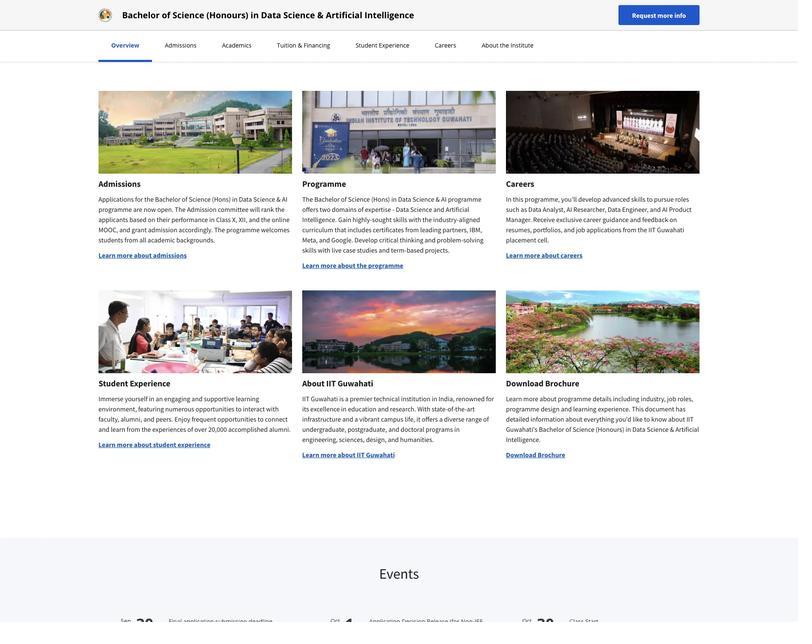 Task type: describe. For each thing, give the bounding box(es) containing it.
learn more about the programme link
[[302, 261, 403, 270]]

programme up detailed
[[506, 405, 540, 413]]

aligned
[[459, 215, 480, 224]]

receive
[[533, 215, 555, 224]]

analyst,
[[543, 205, 565, 214]]

the up now in the left top of the page
[[144, 195, 154, 203]]

experiences
[[152, 425, 186, 433]]

iit inside the learn more about programme details including industry, job roles, programme design and learning experience. this document has detailed information about everything you'd like to know about iit guwahati's bachelor of science (honours) in data science & artificial intelligence.
[[687, 415, 694, 423]]

of-
[[448, 405, 455, 413]]

and down education
[[342, 415, 353, 423]]

science up the leading
[[410, 205, 432, 214]]

science up tuition & financing
[[284, 9, 315, 21]]

bachelor inside the bachelor of science (hons) in data science & ai programme offers two domains of expertise - data science and artificial intelligence. gain highly-sought skills with the industry-aligned curriculum that includes certificates from leading partners, ibm, meta, and google. develop critical thinking and problem-solving skills with live case studies and term-based projects.
[[314, 195, 340, 203]]

detailed
[[506, 415, 529, 423]]

financing
[[304, 41, 330, 49]]

download brochure link
[[506, 451, 565, 459]]

1 horizontal spatial admissions
[[165, 41, 197, 49]]

about for about the program
[[342, 39, 379, 57]]

science up rank
[[253, 195, 275, 203]]

1 vertical spatial the
[[175, 205, 186, 214]]

science up 'admission'
[[189, 195, 211, 203]]

technical
[[374, 394, 400, 403]]

iit guwahati is a premier technical institution in india, renowned for its excellence in education and research. with state-of-the-art infrastructure and a vibrant campus life, it offers a diverse range of undergraduate, postgraduate, and doctoral programs in engineering, sciences, design, and humanities.
[[302, 394, 494, 444]]

and down technical at the bottom
[[378, 405, 389, 413]]

(hons) inside the bachelor of science (hons) in data science & ai programme offers two domains of expertise - data science and artificial intelligence. gain highly-sought skills with the industry-aligned curriculum that includes certificates from leading partners, ibm, meta, and google. develop critical thinking and problem-solving skills with live case studies and term-based projects.
[[371, 195, 390, 203]]

data right "-"
[[396, 205, 409, 214]]

about the program
[[342, 39, 456, 57]]

backgrounds.
[[176, 236, 215, 244]]

learn more about careers
[[506, 251, 583, 259]]

in inside the bachelor of science (hons) in data science & ai programme offers two domains of expertise - data science and artificial intelligence. gain highly-sought skills with the industry-aligned curriculum that includes certificates from leading partners, ibm, meta, and google. develop critical thinking and problem-solving skills with live case studies and term-based projects.
[[391, 195, 397, 203]]

0 horizontal spatial admissions
[[99, 178, 141, 189]]

1 horizontal spatial experience
[[379, 41, 409, 49]]

science up industry-
[[413, 195, 435, 203]]

0 vertical spatial brochure
[[545, 378, 580, 389]]

information
[[531, 415, 564, 423]]

skills inside in this programme, you'll develop advanced skills to pursue roles such as data analyst, ai researcher, data engineer, and ai product manager. receive exclusive career guidance and feedback on resumes, portfolios, and job applications from the iit guwahati placement cell.
[[632, 195, 646, 203]]

guidance
[[603, 215, 629, 224]]

learn for programme
[[302, 261, 319, 270]]

the-
[[455, 405, 467, 413]]

ai inside the bachelor of science (hons) in data science & ai programme offers two domains of expertise - data science and artificial intelligence. gain highly-sought skills with the industry-aligned curriculum that includes certificates from leading partners, ibm, meta, and google. develop critical thinking and problem-solving skills with live case studies and term-based projects.
[[441, 195, 447, 203]]

events
[[379, 565, 419, 583]]

tuition & financing link
[[275, 41, 333, 49]]

about for learn more about programme details including industry, job roles, programme design and learning experience. this document has detailed information about everything you'd like to know about iit guwahati's bachelor of science (honours) in data science & artificial intelligence.
[[540, 394, 557, 403]]

exclusive
[[556, 215, 582, 224]]

based inside the bachelor of science (hons) in data science & ai programme offers two domains of expertise - data science and artificial intelligence. gain highly-sought skills with the industry-aligned curriculum that includes certificates from leading partners, ibm, meta, and google. develop critical thinking and problem-solving skills with live case studies and term-based projects.
[[407, 246, 424, 254]]

and right engaging on the bottom of the page
[[192, 394, 203, 403]]

the left institute
[[500, 41, 509, 49]]

learning inside 'immerse yourself in an engaging and supportive learning environment, featuring numerous opportunities to interact with faculty, alumni, and peers. enjoy frequent opportunities to connect and learn from the experiences of over 20,000 accomplished alumni.'
[[236, 394, 259, 403]]

guwahati up premier
[[338, 378, 373, 388]]

frequent
[[192, 415, 216, 423]]

bachelor inside applications for the bachelor of science (hons) in data science & ai programme are now open. the admission committee will rank the applicants based on their performance in class x, xii, and the online mooc, and grant admission accordingly. the programme welcomes students from all academic backgrounds.
[[155, 195, 180, 203]]

more for admissions
[[117, 251, 133, 259]]

about iit guwahati
[[302, 378, 373, 388]]

the down studies
[[357, 261, 367, 270]]

the inside the bachelor of science (hons) in data science & ai programme offers two domains of expertise - data science and artificial intelligence. gain highly-sought skills with the industry-aligned curriculum that includes certificates from leading partners, ibm, meta, and google. develop critical thinking and problem-solving skills with live case studies and term-based projects.
[[423, 215, 432, 224]]

-
[[393, 205, 395, 214]]

ai down the pursue at the right
[[662, 205, 668, 214]]

ibm,
[[470, 225, 482, 234]]

about down has
[[669, 415, 685, 423]]

product
[[669, 205, 692, 214]]

0 vertical spatial student experience
[[356, 41, 409, 49]]

excellence
[[310, 405, 340, 413]]

on inside in this programme, you'll develop advanced skills to pursue roles such as data analyst, ai researcher, data engineer, and ai product manager. receive exclusive career guidance and feedback on resumes, portfolios, and job applications from the iit guwahati placement cell.
[[670, 215, 677, 224]]

will
[[250, 205, 260, 214]]

from inside in this programme, you'll develop advanced skills to pursue roles such as data analyst, ai researcher, data engineer, and ai product manager. receive exclusive career guidance and feedback on resumes, portfolios, and job applications from the iit guwahati placement cell.
[[623, 225, 637, 234]]

ai inside applications for the bachelor of science (hons) in data science & ai programme are now open. the admission committee will rank the applicants based on their performance in class x, xii, and the online mooc, and grant admission accordingly. the programme welcomes students from all academic backgrounds.
[[282, 195, 288, 203]]

class
[[216, 215, 231, 224]]

intelligence
[[365, 9, 414, 21]]

researcher,
[[574, 205, 607, 214]]

programme up design
[[558, 394, 592, 403]]

0 horizontal spatial experience
[[130, 378, 170, 388]]

2 download from the top
[[506, 451, 537, 459]]

more for programme
[[321, 261, 337, 270]]

iit down sciences, on the left bottom of page
[[357, 450, 365, 459]]

experience
[[178, 440, 211, 449]]

featuring
[[138, 405, 164, 413]]

programs
[[426, 425, 453, 433]]

peers.
[[156, 415, 173, 423]]

request
[[632, 11, 656, 19]]

learn for student experience
[[99, 440, 116, 449]]

and up feedback
[[650, 205, 661, 214]]

about left everything
[[566, 415, 583, 423]]

academics
[[222, 41, 252, 49]]

more for about iit guwahati
[[321, 450, 337, 459]]

two
[[320, 205, 331, 214]]

postgraduate,
[[348, 425, 387, 433]]

committee
[[218, 205, 249, 214]]

and down curriculum at the left
[[319, 236, 330, 244]]

& inside applications for the bachelor of science (hons) in data science & ai programme are now open. the admission committee will rank the applicants based on their performance in class x, xii, and the online mooc, and grant admission accordingly. the programme welcomes students from all academic backgrounds.
[[277, 195, 281, 203]]

learn more about admissions link
[[99, 251, 187, 259]]

alumni,
[[121, 415, 142, 423]]

guwahati inside the iit guwahati is a premier technical institution in india, renowned for its excellence in education and research. with state-of-the-art infrastructure and a vibrant campus life, it offers a diverse range of undergraduate, postgraduate, and doctoral programs in engineering, sciences, design, and humanities.
[[311, 394, 338, 403]]

the bachelor of science (hons) in data science & ai programme offers two domains of expertise - data science and artificial intelligence. gain highly-sought skills with the industry-aligned curriculum that includes certificates from leading partners, ibm, meta, and google. develop critical thinking and problem-solving skills with live case studies and term-based projects.
[[302, 195, 484, 254]]

their
[[157, 215, 170, 224]]

partners,
[[443, 225, 468, 234]]

from inside 'immerse yourself in an engaging and supportive learning environment, featuring numerous opportunities to interact with faculty, alumni, and peers. enjoy frequent opportunities to connect and learn from the experiences of over 20,000 accomplished alumni.'
[[127, 425, 140, 433]]

student
[[153, 440, 176, 449]]

like
[[633, 415, 643, 423]]

placement
[[506, 236, 536, 244]]

develop
[[578, 195, 601, 203]]

roles
[[675, 195, 689, 203]]

and left grant
[[119, 225, 130, 234]]

yourself
[[125, 394, 148, 403]]

everything
[[584, 415, 614, 423]]

sciences,
[[339, 435, 365, 444]]

science down everything
[[573, 425, 595, 434]]

problem-
[[437, 236, 463, 244]]

data up tuition
[[261, 9, 281, 21]]

based inside applications for the bachelor of science (hons) in data science & ai programme are now open. the admission committee will rank the applicants based on their performance in class x, xii, and the online mooc, and grant admission accordingly. the programme welcomes students from all academic backgrounds.
[[129, 215, 147, 224]]

programme down applications
[[99, 205, 132, 214]]

and up industry-
[[434, 205, 445, 214]]

with
[[418, 405, 431, 413]]

programme down xii,
[[226, 225, 260, 234]]

0 horizontal spatial skills
[[302, 246, 317, 254]]

indian institute of technology guwahati image
[[99, 8, 112, 22]]

1 horizontal spatial student
[[356, 41, 377, 49]]

leading
[[420, 225, 441, 234]]

& inside the bachelor of science (hons) in data science & ai programme offers two domains of expertise - data science and artificial intelligence. gain highly-sought skills with the industry-aligned curriculum that includes certificates from leading partners, ibm, meta, and google. develop critical thinking and problem-solving skills with live case studies and term-based projects.
[[436, 195, 440, 203]]

the up online
[[275, 205, 285, 214]]

in down is
[[341, 405, 347, 413]]

& up 'financing' on the left
[[317, 9, 324, 21]]

guwahati down design,
[[366, 450, 395, 459]]

gain
[[338, 215, 351, 224]]

2 download brochure from the top
[[506, 451, 565, 459]]

manager.
[[506, 215, 532, 224]]

performance
[[171, 215, 208, 224]]

on inside applications for the bachelor of science (hons) in data science & ai programme are now open. the admission committee will rank the applicants based on their performance in class x, xii, and the online mooc, and grant admission accordingly. the programme welcomes students from all academic backgrounds.
[[148, 215, 155, 224]]

programme inside the bachelor of science (hons) in data science & ai programme offers two domains of expertise - data science and artificial intelligence. gain highly-sought skills with the industry-aligned curriculum that includes certificates from leading partners, ibm, meta, and google. develop critical thinking and problem-solving skills with live case studies and term-based projects.
[[448, 195, 482, 203]]

intelligence. inside the bachelor of science (hons) in data science & ai programme offers two domains of expertise - data science and artificial intelligence. gain highly-sought skills with the industry-aligned curriculum that includes certificates from leading partners, ibm, meta, and google. develop critical thinking and problem-solving skills with live case studies and term-based projects.
[[302, 215, 337, 224]]

data right 'as'
[[529, 205, 542, 214]]

welcomes
[[261, 225, 290, 234]]

about for learn more about admissions
[[134, 251, 152, 259]]

bachelor of science (honours) in data science & artificial intelligence
[[122, 9, 414, 21]]

now
[[144, 205, 156, 214]]

iit inside in this programme, you'll develop advanced skills to pursue roles such as data analyst, ai researcher, data engineer, and ai product manager. receive exclusive career guidance and feedback on resumes, portfolios, and job applications from the iit guwahati placement cell.
[[649, 225, 656, 234]]

& right tuition
[[298, 41, 302, 49]]

iit up excellence
[[326, 378, 336, 388]]

artificial inside the learn more about programme details including industry, job roles, programme design and learning experience. this document has detailed information about everything you'd like to know about iit guwahati's bachelor of science (honours) in data science & artificial intelligence.
[[676, 425, 699, 434]]

in up committee in the left top of the page
[[232, 195, 238, 203]]

of inside applications for the bachelor of science (hons) in data science & ai programme are now open. the admission committee will rank the applicants based on their performance in class x, xii, and the online mooc, and grant admission accordingly. the programme welcomes students from all academic backgrounds.
[[182, 195, 188, 203]]

more for careers
[[525, 251, 540, 259]]

and down engineer,
[[630, 215, 641, 224]]

are
[[133, 205, 142, 214]]

numerous
[[165, 405, 194, 413]]

more inside button
[[658, 11, 673, 19]]

for inside applications for the bachelor of science (hons) in data science & ai programme are now open. the admission committee will rank the applicants based on their performance in class x, xii, and the online mooc, and grant admission accordingly. the programme welcomes students from all academic backgrounds.
[[135, 195, 143, 203]]

with inside 'immerse yourself in an engaging and supportive learning environment, featuring numerous opportunities to interact with faculty, alumni, and peers. enjoy frequent opportunities to connect and learn from the experiences of over 20,000 accomplished alumni.'
[[266, 405, 279, 413]]

and down critical
[[379, 246, 390, 254]]

0 horizontal spatial a
[[345, 394, 349, 403]]

in up state-
[[432, 394, 437, 403]]

and down 'faculty,'
[[99, 425, 109, 433]]

connect
[[265, 415, 288, 423]]

about for learn more about student experience
[[134, 440, 152, 449]]

in up academics link
[[251, 9, 259, 21]]

the down rank
[[261, 215, 270, 224]]

learn inside the learn more about programme details including industry, job roles, programme design and learning experience. this document has detailed information about everything you'd like to know about iit guwahati's bachelor of science (honours) in data science & artificial intelligence.
[[506, 394, 522, 403]]

experience.
[[598, 405, 631, 413]]

students
[[99, 236, 123, 244]]

applicants
[[99, 215, 128, 224]]

about the institute
[[482, 41, 534, 49]]

programme
[[302, 178, 346, 189]]

ai up exclusive
[[567, 205, 572, 214]]

advanced
[[603, 195, 630, 203]]

in left class
[[209, 215, 215, 224]]

this
[[513, 195, 524, 203]]

from inside the bachelor of science (hons) in data science & ai programme offers two domains of expertise - data science and artificial intelligence. gain highly-sought skills with the industry-aligned curriculum that includes certificates from leading partners, ibm, meta, and google. develop critical thinking and problem-solving skills with live case studies and term-based projects.
[[405, 225, 419, 234]]

grant
[[132, 225, 147, 234]]

of inside the iit guwahati is a premier technical institution in india, renowned for its excellence in education and research. with state-of-the-art infrastructure and a vibrant campus life, it offers a diverse range of undergraduate, postgraduate, and doctoral programs in engineering, sciences, design, and humanities.
[[483, 415, 489, 423]]

sought
[[372, 215, 392, 224]]

1 vertical spatial opportunities
[[218, 415, 256, 423]]

about for about the institute
[[482, 41, 499, 49]]

programme down term-
[[368, 261, 403, 270]]

applications
[[587, 225, 622, 234]]

and down the featuring at the bottom left of the page
[[144, 415, 154, 423]]

to inside the learn more about programme details including industry, job roles, programme design and learning experience. this document has detailed information about everything you'd like to know about iit guwahati's bachelor of science (honours) in data science & artificial intelligence.
[[644, 415, 650, 423]]

bachelor inside the learn more about programme details including industry, job roles, programme design and learning experience. this document has detailed information about everything you'd like to know about iit guwahati's bachelor of science (honours) in data science & artificial intelligence.
[[539, 425, 564, 434]]

pursue
[[654, 195, 674, 203]]

learning inside the learn more about programme details including industry, job roles, programme design and learning experience. this document has detailed information about everything you'd like to know about iit guwahati's bachelor of science (honours) in data science & artificial intelligence.
[[573, 405, 597, 413]]

and down campus
[[389, 425, 399, 433]]

enjoy
[[175, 415, 190, 423]]

1 horizontal spatial careers
[[506, 178, 534, 189]]

in down diverse
[[455, 425, 460, 433]]

the down intelligence
[[382, 39, 401, 57]]

education
[[348, 405, 377, 413]]

data up certificates
[[398, 195, 411, 203]]

admissions
[[153, 251, 187, 259]]

art
[[467, 405, 475, 413]]

learn more about iit guwahati
[[302, 450, 395, 459]]

intelligence. inside the learn more about programme details including industry, job roles, programme design and learning experience. this document has detailed information about everything you'd like to know about iit guwahati's bachelor of science (honours) in data science & artificial intelligence.
[[506, 435, 541, 444]]

1 vertical spatial brochure
[[538, 451, 565, 459]]



Task type: vqa. For each thing, say whether or not it's contained in the screenshot.
SOLVING
yes



Task type: locate. For each thing, give the bounding box(es) containing it.
0 vertical spatial opportunities
[[196, 405, 234, 413]]

2 horizontal spatial the
[[302, 195, 313, 203]]

iit down roles,
[[687, 415, 694, 423]]

0 vertical spatial job
[[576, 225, 585, 234]]

experience
[[379, 41, 409, 49], [130, 378, 170, 388]]

portfolios,
[[533, 225, 563, 234]]

about left student
[[134, 440, 152, 449]]

includes
[[348, 225, 372, 234]]

1 vertical spatial for
[[486, 394, 494, 403]]

about for learn more about the programme
[[338, 261, 356, 270]]

download brochure up design
[[506, 378, 580, 389]]

learn down placement
[[506, 251, 523, 259]]

programme up aligned
[[448, 195, 482, 203]]

1 vertical spatial skills
[[393, 215, 407, 224]]

guwahati inside in this programme, you'll develop advanced skills to pursue roles such as data analyst, ai researcher, data engineer, and ai product manager. receive exclusive career guidance and feedback on resumes, portfolios, and job applications from the iit guwahati placement cell.
[[657, 225, 684, 234]]

1 vertical spatial experience
[[130, 378, 170, 388]]

data inside the learn more about programme details including industry, job roles, programme design and learning experience. this document has detailed information about everything you'd like to know about iit guwahati's bachelor of science (honours) in data science & artificial intelligence.
[[633, 425, 646, 434]]

1 horizontal spatial artificial
[[446, 205, 469, 214]]

2 horizontal spatial about
[[482, 41, 499, 49]]

thinking
[[400, 236, 423, 244]]

2 (hons) from the left
[[371, 195, 390, 203]]

0 horizontal spatial on
[[148, 215, 155, 224]]

0 vertical spatial artificial
[[326, 9, 362, 21]]

careers link
[[432, 41, 459, 49]]

data inside applications for the bachelor of science (hons) in data science & ai programme are now open. the admission committee will rank the applicants based on their performance in class x, xii, and the online mooc, and grant admission accordingly. the programme welcomes students from all academic backgrounds.
[[239, 195, 252, 203]]

to inside in this programme, you'll develop advanced skills to pursue roles such as data analyst, ai researcher, data engineer, and ai product manager. receive exclusive career guidance and feedback on resumes, portfolios, and job applications from the iit guwahati placement cell.
[[647, 195, 653, 203]]

1 horizontal spatial with
[[318, 246, 330, 254]]

learning
[[236, 394, 259, 403], [573, 405, 597, 413]]

&
[[317, 9, 324, 21], [298, 41, 302, 49], [277, 195, 281, 203], [436, 195, 440, 203], [670, 425, 674, 434]]

with
[[409, 215, 421, 224], [318, 246, 330, 254], [266, 405, 279, 413]]

about
[[342, 39, 379, 57], [482, 41, 499, 49], [302, 378, 325, 388]]

this
[[632, 405, 644, 413]]

certificates
[[373, 225, 404, 234]]

on down now in the left top of the page
[[148, 215, 155, 224]]

to down "interact"
[[258, 415, 264, 423]]

1 horizontal spatial a
[[355, 415, 358, 423]]

in up "-"
[[391, 195, 397, 203]]

opportunities
[[196, 405, 234, 413], [218, 415, 256, 423]]

brochure down information on the right
[[538, 451, 565, 459]]

feedback
[[642, 215, 668, 224]]

science
[[173, 9, 204, 21], [284, 9, 315, 21], [189, 195, 211, 203], [253, 195, 275, 203], [348, 195, 370, 203], [413, 195, 435, 203], [410, 205, 432, 214], [573, 425, 595, 434], [647, 425, 669, 434]]

0 horizontal spatial about
[[302, 378, 325, 388]]

learn for careers
[[506, 251, 523, 259]]

and down the will
[[249, 215, 260, 224]]

1 horizontal spatial (honours)
[[596, 425, 624, 434]]

& inside the learn more about programme details including industry, job roles, programme design and learning experience. this document has detailed information about everything you'd like to know about iit guwahati's bachelor of science (honours) in data science & artificial intelligence.
[[670, 425, 674, 434]]

(hons)
[[212, 195, 231, 203], [371, 195, 390, 203]]

google.
[[331, 236, 353, 244]]

0 horizontal spatial (hons)
[[212, 195, 231, 203]]

expertise
[[365, 205, 391, 214]]

applications for the bachelor of science (hons) in data science & ai programme are now open. the admission committee will rank the applicants based on their performance in class x, xii, and the online mooc, and grant admission accordingly. the programme welcomes students from all academic backgrounds.
[[99, 195, 290, 244]]

learn more about programme details including industry, job roles, programme design and learning experience. this document has detailed information about everything you'd like to know about iit guwahati's bachelor of science (honours) in data science & artificial intelligence.
[[506, 394, 699, 444]]

the
[[302, 195, 313, 203], [175, 205, 186, 214], [214, 225, 225, 234]]

0 vertical spatial (honours)
[[206, 9, 248, 21]]

offers right it
[[422, 415, 438, 423]]

learn up detailed
[[506, 394, 522, 403]]

1 horizontal spatial learning
[[573, 405, 597, 413]]

about down case
[[338, 261, 356, 270]]

environment,
[[99, 405, 137, 413]]

open.
[[157, 205, 174, 214]]

job inside in this programme, you'll develop advanced skills to pursue roles such as data analyst, ai researcher, data engineer, and ai product manager. receive exclusive career guidance and feedback on resumes, portfolios, and job applications from the iit guwahati placement cell.
[[576, 225, 585, 234]]

0 vertical spatial download
[[506, 378, 544, 389]]

such
[[506, 205, 520, 214]]

0 vertical spatial student
[[356, 41, 377, 49]]

about for about iit guwahati
[[302, 378, 325, 388]]

learning up "interact"
[[236, 394, 259, 403]]

and down exclusive
[[564, 225, 575, 234]]

state-
[[432, 405, 448, 413]]

the down programme
[[302, 195, 313, 203]]

projects.
[[425, 246, 450, 254]]

0 horizontal spatial based
[[129, 215, 147, 224]]

details
[[593, 394, 612, 403]]

diverse
[[444, 415, 465, 423]]

more down "learn"
[[117, 440, 133, 449]]

learn more about iit guwahati link
[[302, 450, 395, 459]]

in
[[506, 195, 512, 203]]

with up "connect"
[[266, 405, 279, 413]]

job up has
[[667, 394, 677, 403]]

the inside the bachelor of science (hons) in data science & ai programme offers two domains of expertise - data science and artificial intelligence. gain highly-sought skills with the industry-aligned curriculum that includes certificates from leading partners, ibm, meta, and google. develop critical thinking and problem-solving skills with live case studies and term-based projects.
[[302, 195, 313, 203]]

(hons) up the expertise
[[371, 195, 390, 203]]

opportunities up accomplished
[[218, 415, 256, 423]]

guwahati up excellence
[[311, 394, 338, 403]]

highly-
[[353, 215, 372, 224]]

0 vertical spatial skills
[[632, 195, 646, 203]]

engaging
[[164, 394, 190, 403]]

skills up engineer,
[[632, 195, 646, 203]]

offers left two
[[302, 205, 318, 214]]

about down cell.
[[542, 251, 559, 259]]

learn for admissions
[[99, 251, 116, 259]]

data down the like
[[633, 425, 646, 434]]

artificial up industry-
[[446, 205, 469, 214]]

2 vertical spatial with
[[266, 405, 279, 413]]

(hons) inside applications for the bachelor of science (hons) in data science & ai programme are now open. the admission committee will rank the applicants based on their performance in class x, xii, and the online mooc, and grant admission accordingly. the programme welcomes students from all academic backgrounds.
[[212, 195, 231, 203]]

1 vertical spatial based
[[407, 246, 424, 254]]

all
[[139, 236, 146, 244]]

learn down "learn"
[[99, 440, 116, 449]]

0 horizontal spatial the
[[175, 205, 186, 214]]

ai up industry-
[[441, 195, 447, 203]]

0 vertical spatial intelligence.
[[302, 215, 337, 224]]

of inside 'immerse yourself in an engaging and supportive learning environment, featuring numerous opportunities to interact with faculty, alumni, and peers. enjoy frequent opportunities to connect and learn from the experiences of over 20,000 accomplished alumni.'
[[187, 425, 193, 433]]

1 vertical spatial learning
[[573, 405, 597, 413]]

1 horizontal spatial student experience
[[356, 41, 409, 49]]

learn down meta, on the top of the page
[[302, 261, 319, 270]]

(honours) inside the learn more about programme details including industry, job roles, programme design and learning experience. this document has detailed information about everything you'd like to know about iit guwahati's bachelor of science (honours) in data science & artificial intelligence.
[[596, 425, 624, 434]]

0 horizontal spatial with
[[266, 405, 279, 413]]

and inside the learn more about programme details including industry, job roles, programme design and learning experience. this document has detailed information about everything you'd like to know about iit guwahati's bachelor of science (honours) in data science & artificial intelligence.
[[561, 405, 572, 413]]

critical
[[379, 236, 399, 244]]

guwahati's
[[506, 425, 538, 434]]

1 vertical spatial student experience
[[99, 378, 170, 388]]

learn more about student experience
[[99, 440, 211, 449]]

experience up "an"
[[130, 378, 170, 388]]

0 horizontal spatial offers
[[302, 205, 318, 214]]

1 vertical spatial artificial
[[446, 205, 469, 214]]

& up industry-
[[436, 195, 440, 203]]

request more info button
[[619, 5, 700, 25]]

1 horizontal spatial job
[[667, 394, 677, 403]]

case
[[343, 246, 356, 254]]

more for student experience
[[117, 440, 133, 449]]

admission
[[148, 225, 177, 234]]

immerse
[[99, 394, 123, 403]]

on
[[148, 215, 155, 224], [670, 215, 677, 224]]

a down education
[[355, 415, 358, 423]]

0 horizontal spatial for
[[135, 195, 143, 203]]

guwahati down feedback
[[657, 225, 684, 234]]

from inside applications for the bachelor of science (hons) in data science & ai programme are now open. the admission committee will rank the applicants based on their performance in class x, xii, and the online mooc, and grant admission accordingly. the programme welcomes students from all academic backgrounds.
[[125, 236, 138, 244]]

(honours) down everything
[[596, 425, 624, 434]]

learn more about admissions
[[99, 251, 187, 259]]

1 (hons) from the left
[[212, 195, 231, 203]]

science down know at right bottom
[[647, 425, 669, 434]]

1 horizontal spatial intelligence.
[[506, 435, 541, 444]]

2 horizontal spatial with
[[409, 215, 421, 224]]

in down you'd
[[626, 425, 631, 434]]

and right design,
[[388, 435, 399, 444]]

academics link
[[219, 41, 254, 49]]

0 horizontal spatial student
[[99, 378, 128, 388]]

0 horizontal spatial job
[[576, 225, 585, 234]]

data up guidance
[[608, 205, 621, 214]]

roles,
[[678, 394, 693, 403]]

1 horizontal spatial for
[[486, 394, 494, 403]]

0 horizontal spatial (honours)
[[206, 9, 248, 21]]

to left "interact"
[[236, 405, 242, 413]]

about
[[134, 251, 152, 259], [542, 251, 559, 259], [338, 261, 356, 270], [540, 394, 557, 403], [566, 415, 583, 423], [669, 415, 685, 423], [134, 440, 152, 449], [338, 450, 356, 459]]

academic
[[148, 236, 175, 244]]

for inside the iit guwahati is a premier technical institution in india, renowned for its excellence in education and research. with state-of-the-art infrastructure and a vibrant campus life, it offers a diverse range of undergraduate, postgraduate, and doctoral programs in engineering, sciences, design, and humanities.
[[486, 394, 494, 403]]

skills
[[632, 195, 646, 203], [393, 215, 407, 224], [302, 246, 317, 254]]

resumes,
[[506, 225, 532, 234]]

in inside the learn more about programme details including industry, job roles, programme design and learning experience. this document has detailed information about everything you'd like to know about iit guwahati's bachelor of science (honours) in data science & artificial intelligence.
[[626, 425, 631, 434]]

0 horizontal spatial student experience
[[99, 378, 170, 388]]

download brochure down guwahati's
[[506, 451, 565, 459]]

job inside the learn more about programme details including industry, job roles, programme design and learning experience. this document has detailed information about everything you'd like to know about iit guwahati's bachelor of science (honours) in data science & artificial intelligence.
[[667, 394, 677, 403]]

institute
[[511, 41, 534, 49]]

1 download from the top
[[506, 378, 544, 389]]

research.
[[390, 405, 416, 413]]

bachelor
[[122, 9, 160, 21], [155, 195, 180, 203], [314, 195, 340, 203], [539, 425, 564, 434]]

1 vertical spatial download brochure
[[506, 451, 565, 459]]

accordingly.
[[179, 225, 213, 234]]

admissions link
[[162, 41, 199, 49]]

about for learn more about careers
[[542, 251, 559, 259]]

ai
[[282, 195, 288, 203], [441, 195, 447, 203], [567, 205, 572, 214], [662, 205, 668, 214]]

offers inside the bachelor of science (hons) in data science & ai programme offers two domains of expertise - data science and artificial intelligence. gain highly-sought skills with the industry-aligned curriculum that includes certificates from leading partners, ibm, meta, and google. develop critical thinking and problem-solving skills with live case studies and term-based projects.
[[302, 205, 318, 214]]

bachelor down information on the right
[[539, 425, 564, 434]]

1 vertical spatial with
[[318, 246, 330, 254]]

info
[[675, 11, 686, 19]]

bachelor up two
[[314, 195, 340, 203]]

science up admissions link
[[173, 9, 204, 21]]

student experience up yourself
[[99, 378, 170, 388]]

with left live
[[318, 246, 330, 254]]

0 vertical spatial based
[[129, 215, 147, 224]]

and right design
[[561, 405, 572, 413]]

0 horizontal spatial intelligence.
[[302, 215, 337, 224]]

1 vertical spatial download
[[506, 451, 537, 459]]

alumni.
[[269, 425, 291, 433]]

0 vertical spatial experience
[[379, 41, 409, 49]]

1 download brochure from the top
[[506, 378, 580, 389]]

1 horizontal spatial (hons)
[[371, 195, 390, 203]]

and down the leading
[[425, 236, 436, 244]]

iit down feedback
[[649, 225, 656, 234]]

2 on from the left
[[670, 215, 677, 224]]

doctoral
[[401, 425, 425, 433]]

xii,
[[239, 215, 247, 224]]

from down "alumni,"
[[127, 425, 140, 433]]

interact
[[243, 405, 265, 413]]

of inside the learn more about programme details including industry, job roles, programme design and learning experience. this document has detailed information about everything you'd like to know about iit guwahati's bachelor of science (honours) in data science & artificial intelligence.
[[566, 425, 571, 434]]

0 vertical spatial for
[[135, 195, 143, 203]]

job down exclusive
[[576, 225, 585, 234]]

online
[[272, 215, 290, 224]]

for right renowned
[[486, 394, 494, 403]]

1 vertical spatial intelligence.
[[506, 435, 541, 444]]

0 vertical spatial offers
[[302, 205, 318, 214]]

1 vertical spatial admissions
[[99, 178, 141, 189]]

intelligence. down guwahati's
[[506, 435, 541, 444]]

2 vertical spatial artificial
[[676, 425, 699, 434]]

1 horizontal spatial the
[[214, 225, 225, 234]]

student down intelligence
[[356, 41, 377, 49]]

the up performance
[[175, 205, 186, 214]]

more
[[658, 11, 673, 19], [117, 251, 133, 259], [525, 251, 540, 259], [321, 261, 337, 270], [524, 394, 539, 403], [117, 440, 133, 449], [321, 450, 337, 459]]

0 vertical spatial careers
[[435, 41, 456, 49]]

the up learn more about student experience
[[142, 425, 151, 433]]

more inside the learn more about programme details including industry, job roles, programme design and learning experience. this document has detailed information about everything you'd like to know about iit guwahati's bachelor of science (honours) in data science & artificial intelligence.
[[524, 394, 539, 403]]

humanities.
[[400, 435, 434, 444]]

0 horizontal spatial learning
[[236, 394, 259, 403]]

0 vertical spatial the
[[302, 195, 313, 203]]

life,
[[405, 415, 415, 423]]

the down feedback
[[638, 225, 647, 234]]

0 horizontal spatial artificial
[[326, 9, 362, 21]]

learn more about the programme
[[302, 261, 403, 270]]

0 vertical spatial with
[[409, 215, 421, 224]]

offers inside the iit guwahati is a premier technical institution in india, renowned for its excellence in education and research. with state-of-the-art infrastructure and a vibrant campus life, it offers a diverse range of undergraduate, postgraduate, and doctoral programs in engineering, sciences, design, and humanities.
[[422, 415, 438, 423]]

0 vertical spatial admissions
[[165, 41, 197, 49]]

0 vertical spatial learning
[[236, 394, 259, 403]]

more left the info
[[658, 11, 673, 19]]

2 horizontal spatial artificial
[[676, 425, 699, 434]]

experience down intelligence
[[379, 41, 409, 49]]

overview
[[111, 41, 139, 49]]

the inside 'immerse yourself in an engaging and supportive learning environment, featuring numerous opportunities to interact with faculty, alumni, and peers. enjoy frequent opportunities to connect and learn from the experiences of over 20,000 accomplished alumni.'
[[142, 425, 151, 433]]

1 on from the left
[[148, 215, 155, 224]]

about for learn more about iit guwahati
[[338, 450, 356, 459]]

0 horizontal spatial careers
[[435, 41, 456, 49]]

engineer,
[[622, 205, 649, 214]]

applications
[[99, 195, 134, 203]]

1 horizontal spatial on
[[670, 215, 677, 224]]

data
[[261, 9, 281, 21], [239, 195, 252, 203], [398, 195, 411, 203], [396, 205, 409, 214], [529, 205, 542, 214], [608, 205, 621, 214], [633, 425, 646, 434]]

in inside 'immerse yourself in an engaging and supportive learning environment, featuring numerous opportunities to interact with faculty, alumni, and peers. enjoy frequent opportunities to connect and learn from the experiences of over 20,000 accomplished alumni.'
[[149, 394, 154, 403]]

careers
[[435, 41, 456, 49], [506, 178, 534, 189]]

1 horizontal spatial offers
[[422, 415, 438, 423]]

1 vertical spatial job
[[667, 394, 677, 403]]

science up domains
[[348, 195, 370, 203]]

based down thinking
[[407, 246, 424, 254]]

a
[[345, 394, 349, 403], [355, 415, 358, 423], [439, 415, 443, 423]]

0 vertical spatial download brochure
[[506, 378, 580, 389]]

iit
[[649, 225, 656, 234], [326, 378, 336, 388], [302, 394, 310, 403], [687, 415, 694, 423], [357, 450, 365, 459]]

in left "an"
[[149, 394, 154, 403]]

industry,
[[641, 394, 666, 403]]

& up online
[[277, 195, 281, 203]]

iit up its
[[302, 394, 310, 403]]

1 vertical spatial student
[[99, 378, 128, 388]]

2 vertical spatial skills
[[302, 246, 317, 254]]

2 vertical spatial the
[[214, 225, 225, 234]]

with up the leading
[[409, 215, 421, 224]]

1 vertical spatial careers
[[506, 178, 534, 189]]

2 horizontal spatial skills
[[632, 195, 646, 203]]

has
[[676, 405, 686, 413]]

1 horizontal spatial about
[[342, 39, 379, 57]]

the up the leading
[[423, 215, 432, 224]]

bachelor up the overview link
[[122, 9, 160, 21]]

the inside in this programme, you'll develop advanced skills to pursue roles such as data analyst, ai researcher, data engineer, and ai product manager. receive exclusive career guidance and feedback on resumes, portfolios, and job applications from the iit guwahati placement cell.
[[638, 225, 647, 234]]

1 vertical spatial (honours)
[[596, 425, 624, 434]]

learn for about iit guwahati
[[302, 450, 319, 459]]

more down students
[[117, 251, 133, 259]]

iit inside the iit guwahati is a premier technical institution in india, renowned for its excellence in education and research. with state-of-the-art infrastructure and a vibrant campus life, it offers a diverse range of undergraduate, postgraduate, and doctoral programs in engineering, sciences, design, and humanities.
[[302, 394, 310, 403]]

1 vertical spatial offers
[[422, 415, 438, 423]]

learn down students
[[99, 251, 116, 259]]

artificial inside the bachelor of science (hons) in data science & ai programme offers two domains of expertise - data science and artificial intelligence. gain highly-sought skills with the industry-aligned curriculum that includes certificates from leading partners, ibm, meta, and google. develop critical thinking and problem-solving skills with live case studies and term-based projects.
[[446, 205, 469, 214]]

more down live
[[321, 261, 337, 270]]

about up design
[[540, 394, 557, 403]]

it
[[417, 415, 421, 423]]

to
[[647, 195, 653, 203], [236, 405, 242, 413], [258, 415, 264, 423], [644, 415, 650, 423]]

in this programme, you'll develop advanced skills to pursue roles such as data analyst, ai researcher, data engineer, and ai product manager. receive exclusive career guidance and feedback on resumes, portfolios, and job applications from the iit guwahati placement cell.
[[506, 195, 692, 244]]

2 horizontal spatial a
[[439, 415, 443, 423]]

learn down the engineering,
[[302, 450, 319, 459]]

meta,
[[302, 236, 318, 244]]

brochure
[[545, 378, 580, 389], [538, 451, 565, 459]]

1 horizontal spatial based
[[407, 246, 424, 254]]

student experience link
[[353, 41, 412, 49]]

institution
[[401, 394, 431, 403]]

accomplished
[[228, 425, 268, 433]]

1 horizontal spatial skills
[[393, 215, 407, 224]]



